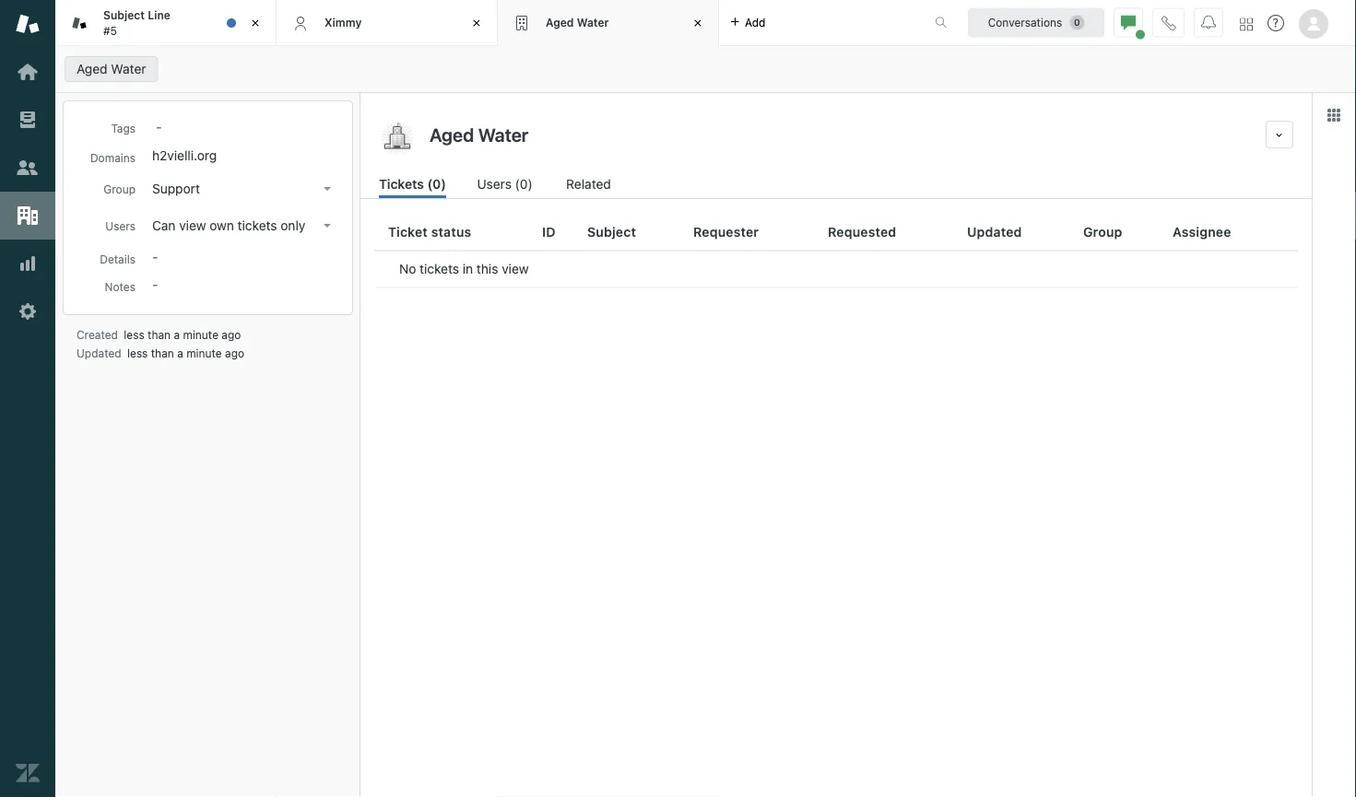 Task type: describe. For each thing, give the bounding box(es) containing it.
admin image
[[16, 300, 40, 324]]

this
[[477, 262, 498, 277]]

aged water inside the secondary element
[[77, 61, 146, 77]]

aged water inside tab
[[546, 16, 609, 29]]

close image
[[468, 14, 486, 32]]

details
[[100, 253, 136, 266]]

updated inside created less than a minute ago updated less than a minute ago
[[77, 347, 121, 360]]

requested
[[828, 224, 897, 240]]

updated inside grid
[[968, 224, 1023, 240]]

own
[[210, 218, 234, 233]]

1 vertical spatial less
[[127, 347, 148, 360]]

1 vertical spatial group
[[1084, 224, 1123, 240]]

0 vertical spatial ago
[[222, 328, 241, 341]]

id
[[542, 224, 556, 240]]

organizations image
[[16, 204, 40, 228]]

(0) for users (0)
[[515, 177, 533, 192]]

created less than a minute ago updated less than a minute ago
[[77, 328, 245, 360]]

can view own tickets only
[[152, 218, 306, 233]]

reporting image
[[16, 252, 40, 276]]

#5
[[103, 24, 117, 37]]

icon_org image
[[379, 121, 416, 158]]

support button
[[147, 176, 339, 202]]

grid containing ticket status
[[361, 214, 1313, 798]]

users for users
[[105, 220, 136, 232]]

ximmy
[[325, 16, 362, 29]]

arrow down image
[[324, 224, 331, 228]]

tags
[[111, 122, 136, 135]]

notes
[[105, 280, 136, 293]]

assignee
[[1173, 224, 1232, 240]]

1 vertical spatial view
[[502, 262, 529, 277]]

subject line #5
[[103, 9, 171, 37]]

in
[[463, 262, 473, 277]]

arrow down image
[[324, 187, 331, 191]]

domains
[[90, 151, 136, 164]]

created
[[77, 328, 118, 341]]

subject for subject
[[588, 224, 637, 240]]

tab containing subject line
[[55, 0, 277, 46]]

1 vertical spatial than
[[151, 347, 174, 360]]

views image
[[16, 108, 40, 132]]

zendesk image
[[16, 762, 40, 786]]

no
[[399, 262, 416, 277]]

tickets
[[379, 177, 424, 192]]

0 vertical spatial a
[[174, 328, 180, 341]]

aged water link
[[65, 56, 158, 82]]

1 vertical spatial minute
[[186, 347, 222, 360]]

get started image
[[16, 60, 40, 84]]

secondary element
[[55, 51, 1357, 88]]

support
[[152, 181, 200, 196]]

0 vertical spatial group
[[104, 183, 136, 196]]

tickets inside grid
[[420, 262, 459, 277]]

1 vertical spatial a
[[177, 347, 183, 360]]

tickets (0)
[[379, 177, 446, 192]]

conversations button
[[969, 8, 1105, 37]]

no tickets in this view
[[399, 262, 529, 277]]

ximmy tab
[[277, 0, 498, 46]]

users (0)
[[477, 177, 533, 192]]

tickets inside button
[[238, 218, 277, 233]]

customers image
[[16, 156, 40, 180]]

status
[[431, 224, 472, 240]]



Task type: vqa. For each thing, say whether or not it's contained in the screenshot.
Conversations
yes



Task type: locate. For each thing, give the bounding box(es) containing it.
grid
[[361, 214, 1313, 798]]

ago
[[222, 328, 241, 341], [225, 347, 245, 360]]

subject inside grid
[[588, 224, 637, 240]]

0 horizontal spatial aged water
[[77, 61, 146, 77]]

0 horizontal spatial close image
[[246, 14, 265, 32]]

0 vertical spatial minute
[[183, 328, 219, 341]]

subject down related link
[[588, 224, 637, 240]]

view right this
[[502, 262, 529, 277]]

than
[[148, 328, 171, 341], [151, 347, 174, 360]]

1 horizontal spatial water
[[577, 16, 609, 29]]

add button
[[719, 0, 777, 45]]

view
[[179, 218, 206, 233], [502, 262, 529, 277]]

less
[[124, 328, 145, 341], [127, 347, 148, 360]]

can
[[152, 218, 176, 233]]

main element
[[0, 0, 55, 798]]

updated
[[968, 224, 1023, 240], [77, 347, 121, 360]]

1 horizontal spatial users
[[477, 177, 512, 192]]

less right the created
[[124, 328, 145, 341]]

0 horizontal spatial aged
[[77, 61, 108, 77]]

ticket
[[388, 224, 428, 240]]

(0)
[[428, 177, 446, 192], [515, 177, 533, 192]]

aged inside the secondary element
[[77, 61, 108, 77]]

1 vertical spatial subject
[[588, 224, 637, 240]]

1 vertical spatial ago
[[225, 347, 245, 360]]

view right the can
[[179, 218, 206, 233]]

requester
[[694, 224, 759, 240]]

2 close image from the left
[[689, 14, 707, 32]]

0 horizontal spatial group
[[104, 183, 136, 196]]

1 horizontal spatial (0)
[[515, 177, 533, 192]]

group
[[104, 183, 136, 196], [1084, 224, 1123, 240]]

1 horizontal spatial group
[[1084, 224, 1123, 240]]

(0) right tickets
[[428, 177, 446, 192]]

tickets
[[238, 218, 277, 233], [420, 262, 459, 277]]

add
[[745, 16, 766, 29]]

aged right close icon
[[546, 16, 574, 29]]

less down "notes"
[[127, 347, 148, 360]]

subject up #5
[[103, 9, 145, 22]]

apps image
[[1327, 108, 1342, 123]]

water inside tab
[[577, 16, 609, 29]]

a
[[174, 328, 180, 341], [177, 347, 183, 360]]

ticket status
[[388, 224, 472, 240]]

1 vertical spatial water
[[111, 61, 146, 77]]

0 horizontal spatial (0)
[[428, 177, 446, 192]]

zendesk support image
[[16, 12, 40, 36]]

get help image
[[1268, 15, 1285, 31]]

water
[[577, 16, 609, 29], [111, 61, 146, 77]]

- field
[[149, 116, 339, 137]]

tickets (0) link
[[379, 174, 446, 198]]

1 vertical spatial users
[[105, 220, 136, 232]]

only
[[281, 218, 306, 233]]

tabs tab list
[[55, 0, 916, 46]]

tickets right own
[[238, 218, 277, 233]]

0 horizontal spatial updated
[[77, 347, 121, 360]]

conversations
[[989, 16, 1063, 29]]

aged
[[546, 16, 574, 29], [77, 61, 108, 77]]

1 horizontal spatial updated
[[968, 224, 1023, 240]]

0 vertical spatial tickets
[[238, 218, 277, 233]]

users for users (0)
[[477, 177, 512, 192]]

tickets left in
[[420, 262, 459, 277]]

aged down #5
[[77, 61, 108, 77]]

1 vertical spatial tickets
[[420, 262, 459, 277]]

(0) inside "tickets (0)" link
[[428, 177, 446, 192]]

view inside button
[[179, 218, 206, 233]]

notifications image
[[1202, 15, 1217, 30]]

0 horizontal spatial view
[[179, 218, 206, 233]]

0 vertical spatial subject
[[103, 9, 145, 22]]

1 close image from the left
[[246, 14, 265, 32]]

button displays agent's chat status as online. image
[[1122, 15, 1136, 30]]

related
[[566, 177, 611, 192]]

0 horizontal spatial tickets
[[238, 218, 277, 233]]

None text field
[[424, 121, 1259, 149]]

close image left ximmy
[[246, 14, 265, 32]]

1 horizontal spatial view
[[502, 262, 529, 277]]

0 vertical spatial updated
[[968, 224, 1023, 240]]

0 vertical spatial view
[[179, 218, 206, 233]]

1 horizontal spatial subject
[[588, 224, 637, 240]]

users (0) link
[[477, 174, 536, 198]]

1 horizontal spatial aged
[[546, 16, 574, 29]]

(0) left related
[[515, 177, 533, 192]]

close image
[[246, 14, 265, 32], [689, 14, 707, 32]]

(0) inside users (0) 'link'
[[515, 177, 533, 192]]

2 (0) from the left
[[515, 177, 533, 192]]

0 vertical spatial aged water
[[546, 16, 609, 29]]

0 vertical spatial users
[[477, 177, 512, 192]]

1 horizontal spatial aged water
[[546, 16, 609, 29]]

aged water tab
[[498, 0, 719, 46]]

close image inside aged water tab
[[689, 14, 707, 32]]

1 vertical spatial updated
[[77, 347, 121, 360]]

minute
[[183, 328, 219, 341], [186, 347, 222, 360]]

zendesk products image
[[1241, 18, 1254, 31]]

subject for subject line #5
[[103, 9, 145, 22]]

users
[[477, 177, 512, 192], [105, 220, 136, 232]]

aged water
[[546, 16, 609, 29], [77, 61, 146, 77]]

close image inside tab
[[246, 14, 265, 32]]

1 horizontal spatial close image
[[689, 14, 707, 32]]

0 vertical spatial aged
[[546, 16, 574, 29]]

0 horizontal spatial users
[[105, 220, 136, 232]]

subject inside "subject line #5"
[[103, 9, 145, 22]]

line
[[148, 9, 171, 22]]

0 vertical spatial than
[[148, 328, 171, 341]]

0 horizontal spatial water
[[111, 61, 146, 77]]

aged inside tab
[[546, 16, 574, 29]]

related link
[[566, 174, 614, 198]]

(0) for tickets (0)
[[428, 177, 446, 192]]

1 horizontal spatial tickets
[[420, 262, 459, 277]]

can view own tickets only button
[[147, 213, 339, 239]]

tab
[[55, 0, 277, 46]]

1 vertical spatial aged
[[77, 61, 108, 77]]

water inside the secondary element
[[111, 61, 146, 77]]

0 horizontal spatial subject
[[103, 9, 145, 22]]

users inside 'link'
[[477, 177, 512, 192]]

subject
[[103, 9, 145, 22], [588, 224, 637, 240]]

close image up the secondary element
[[689, 14, 707, 32]]

1 (0) from the left
[[428, 177, 446, 192]]

h2vielli.org
[[152, 148, 217, 163]]

0 vertical spatial water
[[577, 16, 609, 29]]

0 vertical spatial less
[[124, 328, 145, 341]]

1 vertical spatial aged water
[[77, 61, 146, 77]]



